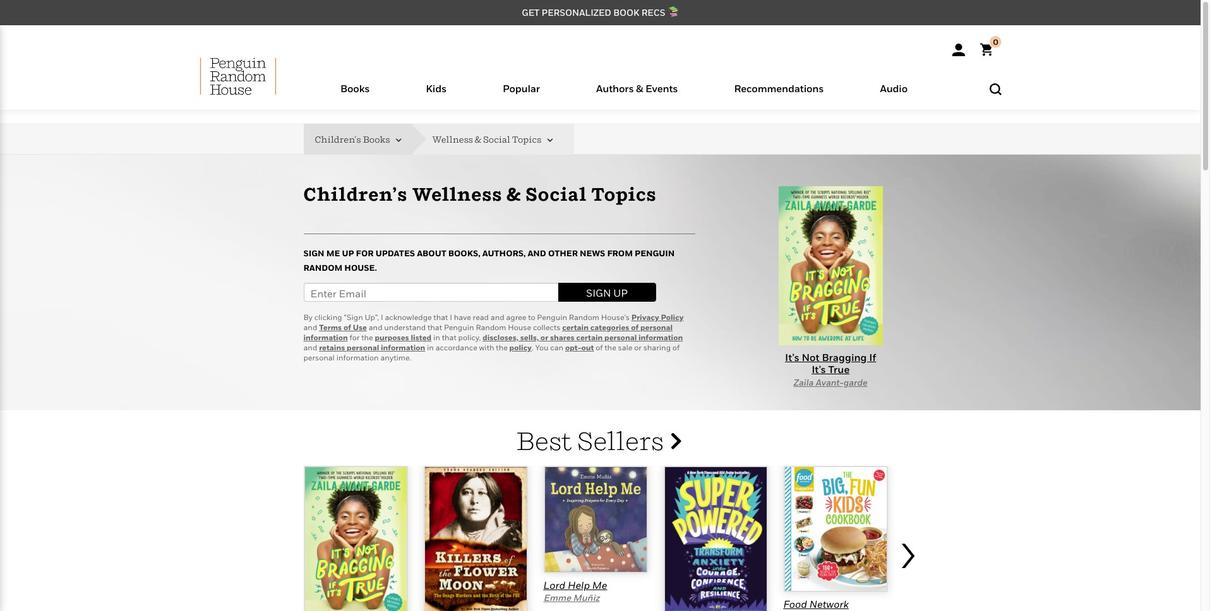 Task type: locate. For each thing, give the bounding box(es) containing it.
0 vertical spatial children's
[[315, 134, 361, 144]]

0 horizontal spatial or
[[541, 333, 548, 342]]

up right me
[[342, 248, 354, 259]]

1 horizontal spatial or
[[634, 343, 642, 352]]

sign inside sign me up for updates about books, authors, and other news from penguin random house.
[[304, 248, 324, 259]]

the
[[832, 610, 849, 612]]

2 vertical spatial random
[[476, 323, 506, 332]]

1 i from the left
[[381, 313, 383, 322]]

it's left not
[[785, 351, 800, 364]]

discloses,
[[483, 333, 519, 342]]

0 vertical spatial or
[[541, 333, 548, 342]]

or right 'sale'
[[634, 343, 642, 352]]

1 vertical spatial up
[[614, 287, 628, 299]]

penguin down have
[[444, 323, 474, 332]]

0 vertical spatial up
[[342, 248, 354, 259]]

best sellers
[[516, 426, 669, 456]]

1 vertical spatial certain
[[577, 333, 603, 342]]

up inside sign me up for updates about books, authors, and other news from penguin random house.
[[342, 248, 354, 259]]

avant-
[[816, 377, 844, 388]]

that inside "for the purposes listed in that policy, discloses, sells, or shares certain personal information and retains personal information in accordance with the policy . you can opt-out"
[[442, 333, 457, 342]]

certain inside certain categories of personal information
[[562, 323, 589, 332]]

0 horizontal spatial up
[[342, 248, 354, 259]]

children's down the children's books
[[304, 183, 408, 205]]

2 horizontal spatial the
[[605, 343, 616, 352]]

1 vertical spatial penguin
[[537, 313, 567, 322]]

and left retains
[[304, 343, 317, 352]]

zaila avant-garde link
[[794, 377, 868, 388]]

& for wellness
[[475, 134, 482, 144]]

1 horizontal spatial penguin
[[537, 313, 567, 322]]

penguin random house image
[[200, 57, 276, 95]]

& inside popup button
[[636, 82, 643, 95]]

up",
[[365, 313, 379, 322]]

out
[[582, 343, 594, 352]]

children's for children's books
[[315, 134, 361, 144]]

and left other
[[528, 248, 546, 259]]

i left have
[[450, 313, 452, 322]]

0 vertical spatial certain
[[562, 323, 589, 332]]

the down discloses,
[[496, 343, 508, 352]]

0 horizontal spatial i
[[381, 313, 383, 322]]

1 horizontal spatial &
[[507, 183, 521, 205]]

angle down image down the 'kids' dropdown button
[[392, 136, 402, 145]]

certain categories of personal information
[[304, 323, 673, 342]]

not
[[802, 351, 820, 364]]

1 horizontal spatial it's
[[812, 363, 826, 376]]

personal inside certain categories of personal information
[[641, 323, 673, 332]]

0 vertical spatial &
[[636, 82, 643, 95]]

wellness down kids link
[[432, 134, 473, 144]]

recommendations button
[[706, 80, 852, 110]]

0 vertical spatial that
[[434, 313, 448, 322]]

lord help me emme muñiz
[[544, 579, 607, 604]]

if
[[870, 351, 877, 364]]

angle down image inside children's books 'field'
[[392, 136, 402, 145]]

1 vertical spatial or
[[634, 343, 642, 352]]

angle down image
[[392, 136, 402, 145], [543, 136, 553, 145]]

random up discloses,
[[476, 323, 506, 332]]

topics down popular dropdown button
[[512, 134, 542, 144]]

in
[[433, 333, 440, 342], [427, 343, 434, 352]]

social inside field
[[483, 134, 511, 144]]

topics
[[512, 134, 542, 144], [592, 183, 657, 205]]

that up accordance
[[442, 333, 457, 342]]

have
[[454, 313, 471, 322]]

sign inside sign up button
[[586, 287, 611, 299]]

›
[[897, 519, 918, 580]]

wellness inside field
[[432, 134, 473, 144]]

sign left me
[[304, 248, 324, 259]]

and down by
[[304, 323, 317, 332]]

information
[[304, 333, 348, 342], [639, 333, 683, 342], [381, 343, 425, 352], [337, 353, 379, 363]]

1 horizontal spatial angle down image
[[543, 136, 553, 145]]

best sellers link
[[516, 426, 682, 456]]

1 horizontal spatial i
[[450, 313, 452, 322]]

it's up avant-
[[812, 363, 826, 376]]

in down listed
[[427, 343, 434, 352]]

understand
[[384, 323, 426, 332]]

2 vertical spatial penguin
[[444, 323, 474, 332]]

or
[[541, 333, 548, 342], [634, 343, 642, 352]]

random down me
[[304, 263, 343, 273]]

social up other
[[526, 183, 587, 205]]

terms of use link
[[319, 323, 367, 332]]

books
[[341, 82, 370, 95], [363, 134, 390, 144]]

or down collects
[[541, 333, 548, 342]]

books link
[[341, 82, 370, 110]]

magazine
[[784, 610, 830, 612]]

wellness
[[432, 134, 473, 144], [412, 183, 502, 205]]

0 vertical spatial topics
[[512, 134, 542, 144]]

penguin
[[635, 248, 675, 259], [537, 313, 567, 322], [444, 323, 474, 332]]

1 horizontal spatial sign
[[586, 287, 611, 299]]

the up retains personal information link
[[362, 333, 373, 342]]

1 vertical spatial topics
[[592, 183, 657, 205]]

the left 'sale'
[[605, 343, 616, 352]]

books down books link
[[363, 134, 390, 144]]

of right out
[[596, 343, 603, 352]]

1 vertical spatial &
[[475, 134, 482, 144]]

authors & events
[[596, 82, 678, 95]]

or inside of the sale or sharing of personal information anytime.
[[634, 343, 642, 352]]

it's
[[785, 351, 800, 364], [812, 363, 826, 376]]

and down the up",
[[369, 323, 383, 332]]

& up children's wellness & social topics
[[475, 134, 482, 144]]

0 vertical spatial sign
[[304, 248, 324, 259]]

the
[[362, 333, 373, 342], [496, 343, 508, 352], [605, 343, 616, 352]]

angle down image for wellness & social topics
[[543, 136, 553, 145]]

wellness up the books,
[[412, 183, 502, 205]]

for up "house."
[[356, 248, 374, 259]]

sign up
[[586, 287, 628, 299]]

penguin right from
[[635, 248, 675, 259]]

it's not bragging if it's true link
[[779, 187, 883, 376]]

0 horizontal spatial the
[[362, 333, 373, 342]]

1 vertical spatial books
[[363, 134, 390, 144]]

audio
[[880, 82, 908, 95]]

0 horizontal spatial angle down image
[[392, 136, 402, 145]]

angle down image down popular dropdown button
[[543, 136, 553, 145]]

sign up house's
[[586, 287, 611, 299]]

📚
[[668, 7, 679, 18]]

that left have
[[434, 313, 448, 322]]

0 vertical spatial random
[[304, 263, 343, 273]]

sign for sign up
[[586, 287, 611, 299]]

0 vertical spatial books
[[341, 82, 370, 95]]

authors,
[[482, 248, 526, 259]]

listed
[[411, 333, 432, 342]]

i
[[381, 313, 383, 322], [450, 313, 452, 322]]

children's for children's wellness & social topics
[[304, 183, 408, 205]]

2 horizontal spatial &
[[636, 82, 643, 95]]

kids link
[[426, 82, 447, 110]]

for
[[356, 248, 374, 259], [350, 333, 360, 342]]

0 horizontal spatial &
[[475, 134, 482, 144]]

topics up from
[[592, 183, 657, 205]]

for inside sign me up for updates about books, authors, and other news from penguin random house.
[[356, 248, 374, 259]]

books up the children's books
[[341, 82, 370, 95]]

the for for
[[362, 333, 373, 342]]

of down privacy
[[631, 323, 639, 332]]

1 vertical spatial for
[[350, 333, 360, 342]]

1 horizontal spatial up
[[614, 287, 628, 299]]

of down "sign
[[344, 323, 351, 332]]

certain up discloses, sells, or shares certain personal information link
[[562, 323, 589, 332]]

books button
[[312, 80, 398, 110]]

0 vertical spatial social
[[483, 134, 511, 144]]

of inside certain categories of personal information
[[631, 323, 639, 332]]

& left events
[[636, 82, 643, 95]]

the inside of the sale or sharing of personal information anytime.
[[605, 343, 616, 352]]

that up listed
[[428, 323, 442, 332]]

angle down image inside the wellness & social topics field
[[543, 136, 553, 145]]

sign me up for updates about books, authors, and other news from penguin random house.
[[304, 248, 675, 273]]

1 horizontal spatial topics
[[592, 183, 657, 205]]

terms
[[319, 323, 342, 332]]

zaila avant-garde
[[794, 377, 868, 388]]

superpowered image
[[664, 466, 768, 612]]

me
[[592, 579, 607, 592]]

kids button
[[398, 80, 475, 110]]

children's inside 'field'
[[315, 134, 361, 144]]

food
[[784, 598, 807, 611]]

&
[[636, 82, 643, 95], [475, 134, 482, 144], [507, 183, 521, 205]]

policy link
[[510, 343, 532, 352]]

get personalized book recs 📚 link
[[522, 7, 679, 18]]

retains
[[319, 343, 345, 352]]

0 horizontal spatial sign
[[304, 248, 324, 259]]

children's down books link
[[315, 134, 361, 144]]

& inside field
[[475, 134, 482, 144]]

social down popular dropdown button
[[483, 134, 511, 144]]

for down 'use'
[[350, 333, 360, 342]]

Children's Books field
[[315, 124, 430, 155]]

up up house's
[[614, 287, 628, 299]]

1 vertical spatial sign
[[586, 287, 611, 299]]

children's
[[315, 134, 361, 144], [304, 183, 408, 205]]

2 angle down image from the left
[[543, 136, 553, 145]]

random up discloses, sells, or shares certain personal information link
[[569, 313, 600, 322]]

sign
[[304, 248, 324, 259], [586, 287, 611, 299]]

0 vertical spatial penguin
[[635, 248, 675, 259]]

2 horizontal spatial random
[[569, 313, 600, 322]]

0 horizontal spatial topics
[[512, 134, 542, 144]]

1 angle down image from the left
[[392, 136, 402, 145]]

audio button
[[852, 80, 936, 110]]

main navigation element
[[169, 57, 1032, 110]]

in right listed
[[433, 333, 440, 342]]

information down terms at the left bottom of page
[[304, 333, 348, 342]]

news
[[580, 248, 605, 259]]

personal down privacy policy link
[[641, 323, 673, 332]]

recommendations link
[[734, 82, 824, 110]]

2 vertical spatial that
[[442, 333, 457, 342]]

personal down 'use'
[[347, 343, 379, 352]]

2 horizontal spatial penguin
[[635, 248, 675, 259]]

personal down retains
[[304, 353, 335, 363]]

personal inside of the sale or sharing of personal information anytime.
[[304, 353, 335, 363]]

certain up out
[[577, 333, 603, 342]]

with
[[479, 343, 494, 352]]

0 horizontal spatial social
[[483, 134, 511, 144]]

1 horizontal spatial social
[[526, 183, 587, 205]]

food network magazine the big
[[784, 598, 874, 612]]

book
[[614, 7, 640, 18]]

i right the up",
[[381, 313, 383, 322]]

policy
[[510, 343, 532, 352]]

1 vertical spatial children's
[[304, 183, 408, 205]]

and
[[528, 248, 546, 259], [491, 313, 505, 322], [304, 323, 317, 332], [369, 323, 383, 332], [304, 343, 317, 352]]

0 horizontal spatial random
[[304, 263, 343, 273]]

privacy policy link
[[632, 313, 684, 322]]

certain
[[562, 323, 589, 332], [577, 333, 603, 342]]

for inside "for the purposes listed in that policy, discloses, sells, or shares certain personal information and retains personal information in accordance with the policy . you can opt-out"
[[350, 333, 360, 342]]

& down the wellness & social topics field
[[507, 183, 521, 205]]

1 horizontal spatial random
[[476, 323, 506, 332]]

social
[[483, 134, 511, 144], [526, 183, 587, 205]]

bragging
[[822, 351, 867, 364]]

books,
[[448, 248, 481, 259]]

0 vertical spatial for
[[356, 248, 374, 259]]

› link
[[897, 514, 923, 612]]

that
[[434, 313, 448, 322], [428, 323, 442, 332], [442, 333, 457, 342]]

0 horizontal spatial penguin
[[444, 323, 474, 332]]

information down retains personal information link
[[337, 353, 379, 363]]

opt-
[[565, 343, 582, 352]]

0 vertical spatial wellness
[[432, 134, 473, 144]]

penguin up collects
[[537, 313, 567, 322]]



Task type: describe. For each thing, give the bounding box(es) containing it.
accordance
[[436, 343, 477, 352]]

sharing
[[644, 343, 671, 352]]

of the sale or sharing of personal information anytime.
[[304, 343, 680, 363]]

information up sharing
[[639, 333, 683, 342]]

popular button
[[475, 80, 568, 110]]

to
[[528, 313, 535, 322]]

policy,
[[458, 333, 481, 342]]

and right read
[[491, 313, 505, 322]]

"sign
[[344, 313, 363, 322]]

or inside "for the purposes listed in that policy, discloses, sells, or shares certain personal information and retains personal information in accordance with the policy . you can opt-out"
[[541, 333, 548, 342]]

muñiz
[[573, 593, 600, 604]]

Enter Email email field
[[304, 283, 558, 302]]

by clicking "sign up", i acknowledge that i have read and agree to penguin random house's privacy policy and terms of use and understand that penguin random house collects
[[304, 313, 684, 332]]

authors & events link
[[596, 82, 678, 110]]

search image
[[990, 83, 1002, 95]]

opt-out link
[[565, 343, 594, 352]]

read
[[473, 313, 489, 322]]

it's not bragging if it's true
[[785, 351, 877, 376]]

of right sharing
[[673, 343, 680, 352]]

zaila
[[794, 377, 814, 388]]

information inside of the sale or sharing of personal information anytime.
[[337, 353, 379, 363]]

other
[[548, 248, 578, 259]]

sale
[[618, 343, 633, 352]]

sign in image
[[952, 44, 965, 56]]

use
[[353, 323, 367, 332]]

me
[[326, 248, 340, 259]]

best
[[516, 426, 572, 456]]

.
[[532, 343, 534, 352]]

retains personal information link
[[319, 343, 425, 352]]

get personalized book recs 📚
[[522, 7, 679, 18]]

help
[[568, 579, 590, 592]]

and inside sign me up for updates about books, authors, and other news from penguin random house.
[[528, 248, 546, 259]]

sellers
[[577, 426, 664, 456]]

lord help me link
[[544, 579, 607, 592]]

topics inside field
[[512, 134, 542, 144]]

network
[[810, 598, 849, 611]]

food network magazine the big link
[[784, 598, 874, 612]]

1 vertical spatial social
[[526, 183, 587, 205]]

2 vertical spatial &
[[507, 183, 521, 205]]

Wellness & Social Topics field
[[432, 124, 574, 155]]

lord help me image
[[544, 466, 648, 574]]

agree
[[506, 313, 527, 322]]

shopping cart image
[[980, 36, 1002, 56]]

can
[[551, 343, 564, 352]]

lord
[[544, 579, 566, 592]]

0 horizontal spatial it's
[[785, 351, 800, 364]]

0 vertical spatial in
[[433, 333, 440, 342]]

about
[[417, 248, 447, 259]]

browse by category or genre navigation
[[304, 124, 683, 155]]

and inside "for the purposes listed in that policy, discloses, sells, or shares certain personal information and retains personal information in accordance with the policy . you can opt-out"
[[304, 343, 317, 352]]

food network magazine the big, fun kids cookbook image
[[784, 466, 888, 593]]

purposes listed link
[[375, 333, 432, 342]]

1 vertical spatial wellness
[[412, 183, 502, 205]]

1 horizontal spatial the
[[496, 343, 508, 352]]

books inside 'field'
[[363, 134, 390, 144]]

true
[[829, 363, 850, 376]]

recs
[[642, 7, 666, 18]]

anytime.
[[381, 353, 411, 363]]

personal up 'sale'
[[605, 333, 637, 342]]

it's not bragging if it's true image
[[304, 466, 408, 612]]

& for authors
[[636, 82, 643, 95]]

audio link
[[880, 82, 908, 110]]

1 vertical spatial that
[[428, 323, 442, 332]]

children's books
[[315, 134, 392, 144]]

garde
[[844, 377, 868, 388]]

wellness & social topics
[[432, 134, 543, 144]]

kids
[[426, 82, 447, 95]]

random inside sign me up for updates about books, authors, and other news from penguin random house.
[[304, 263, 343, 273]]

events
[[646, 82, 678, 95]]

acknowledge
[[385, 313, 432, 322]]

books inside dropdown button
[[341, 82, 370, 95]]

recommendations
[[734, 82, 824, 95]]

of inside by clicking "sign up", i acknowledge that i have read and agree to penguin random house's privacy policy and terms of use and understand that penguin random house collects
[[344, 323, 351, 332]]

information down purposes listed link
[[381, 343, 425, 352]]

for the purposes listed in that policy, discloses, sells, or shares certain personal information and retains personal information in accordance with the policy . you can opt-out
[[304, 333, 683, 352]]

house.
[[345, 263, 377, 273]]

killers of the flower moon: adapted for young readers image
[[424, 466, 528, 612]]

purposes
[[375, 333, 409, 342]]

popular
[[503, 82, 540, 95]]

authors & events button
[[568, 80, 706, 110]]

information inside certain categories of personal information
[[304, 333, 348, 342]]

by
[[304, 313, 313, 322]]

1 vertical spatial in
[[427, 343, 434, 352]]

policy
[[661, 313, 684, 322]]

1 vertical spatial random
[[569, 313, 600, 322]]

clicking
[[314, 313, 342, 322]]

2 i from the left
[[450, 313, 452, 322]]

authors
[[596, 82, 634, 95]]

sells,
[[520, 333, 539, 342]]

privacy
[[632, 313, 659, 322]]

certain inside "for the purposes listed in that policy, discloses, sells, or shares certain personal information and retains personal information in accordance with the policy . you can opt-out"
[[577, 333, 603, 342]]

from
[[607, 248, 633, 259]]

penguin inside sign me up for updates about books, authors, and other news from penguin random house.
[[635, 248, 675, 259]]

updates
[[376, 248, 415, 259]]

sign up button
[[558, 283, 656, 302]]

the for of
[[605, 343, 616, 352]]

you
[[535, 343, 549, 352]]

emme
[[544, 593, 571, 604]]

up inside sign up button
[[614, 287, 628, 299]]

sign for sign me up for updates about books, authors, and other news from penguin random house.
[[304, 248, 324, 259]]

collects
[[533, 323, 561, 332]]

house
[[508, 323, 531, 332]]

angle down image for children's books
[[392, 136, 402, 145]]

children's wellness & social topics
[[304, 183, 657, 205]]

emme muñiz link
[[544, 593, 600, 604]]

shares
[[550, 333, 575, 342]]



Task type: vqa. For each thing, say whether or not it's contained in the screenshot.
rubin
no



